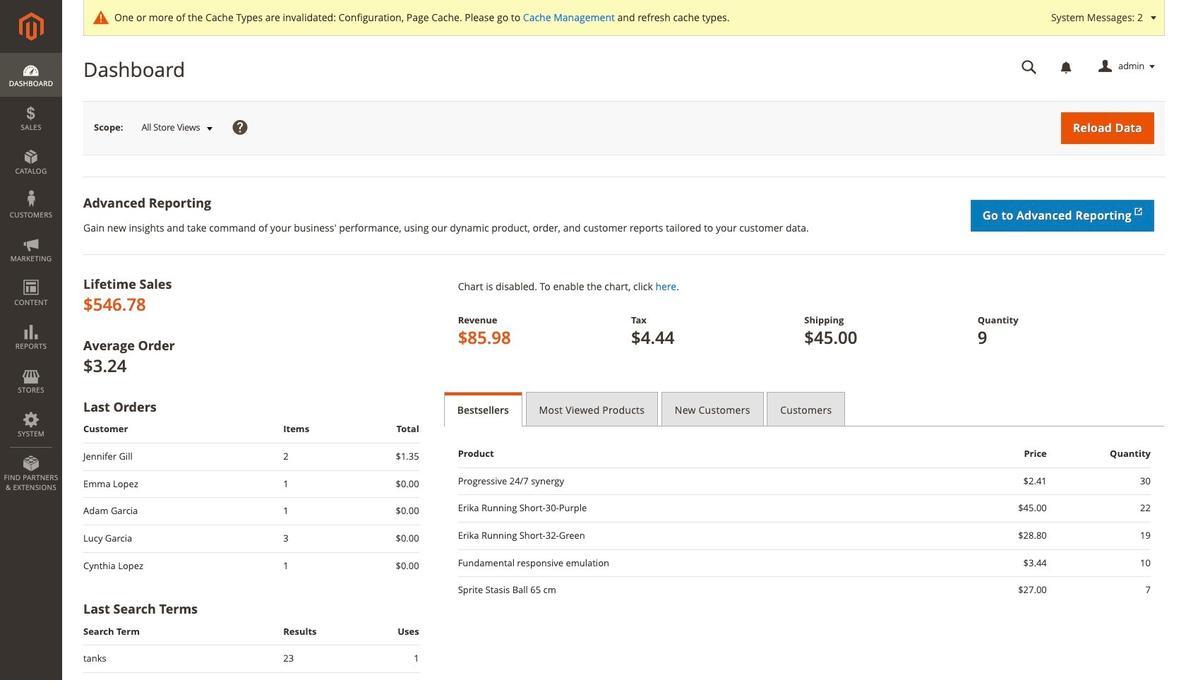 Task type: vqa. For each thing, say whether or not it's contained in the screenshot.
tab list
yes



Task type: locate. For each thing, give the bounding box(es) containing it.
magento admin panel image
[[19, 12, 43, 41]]

tab list
[[444, 392, 1165, 427]]

menu bar
[[0, 53, 62, 499]]

None text field
[[1012, 54, 1047, 79]]



